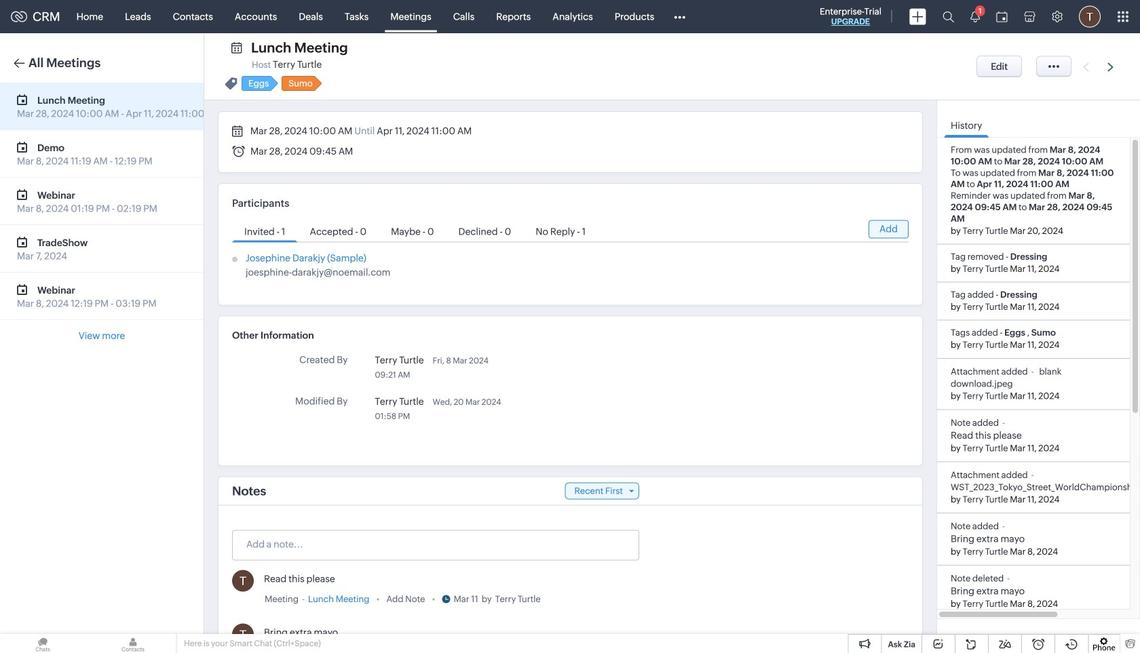 Task type: describe. For each thing, give the bounding box(es) containing it.
search image
[[943, 11, 955, 22]]

next record image
[[1108, 63, 1117, 72]]

signals element
[[963, 0, 988, 33]]

create menu element
[[902, 0, 935, 33]]

search element
[[935, 0, 963, 33]]

logo image
[[11, 11, 27, 22]]

Add a note... field
[[233, 538, 638, 552]]



Task type: locate. For each thing, give the bounding box(es) containing it.
calendar image
[[997, 11, 1008, 22]]

None button
[[977, 56, 1023, 77]]

profile image
[[1079, 6, 1101, 27]]

profile element
[[1071, 0, 1109, 33]]

contacts image
[[90, 635, 176, 654]]

create menu image
[[910, 8, 927, 25]]

Other Modules field
[[665, 6, 695, 27]]

chats image
[[0, 635, 86, 654]]

previous record image
[[1084, 63, 1090, 72]]



Task type: vqa. For each thing, say whether or not it's contained in the screenshot.
Next Record image
yes



